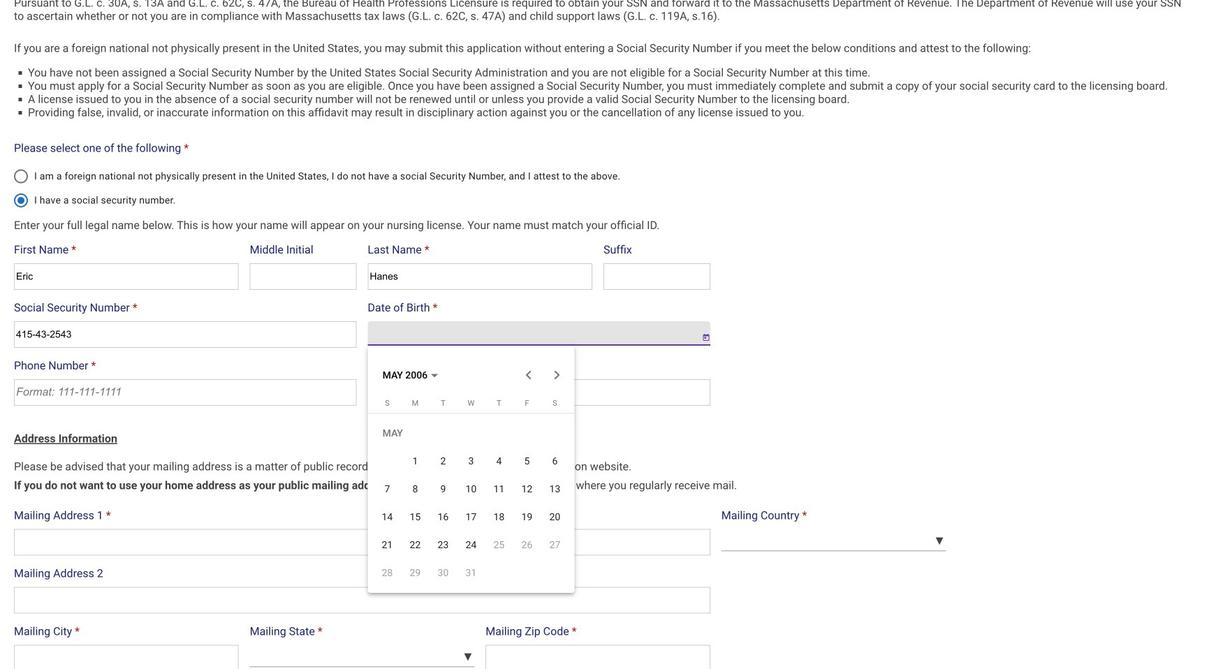 Task type: locate. For each thing, give the bounding box(es) containing it.
Format: 111-111-1111 text field
[[14, 379, 357, 406]]

option group
[[14, 162, 717, 208]]

2 row from the top
[[373, 475, 569, 503]]

None text field
[[250, 263, 357, 290], [604, 263, 710, 290], [368, 379, 710, 406], [486, 645, 710, 669], [250, 263, 357, 290], [604, 263, 710, 290], [368, 379, 710, 406], [486, 645, 710, 669]]

None field
[[368, 321, 691, 346]]

row
[[373, 448, 569, 475], [373, 475, 569, 503], [373, 503, 569, 531], [373, 531, 569, 559], [373, 559, 569, 587]]

3 row from the top
[[373, 503, 569, 531]]

grid
[[373, 399, 569, 587]]

cell
[[485, 531, 513, 559], [513, 531, 541, 559], [541, 531, 569, 559], [373, 559, 401, 587], [401, 559, 429, 587], [429, 559, 457, 587], [457, 559, 485, 587]]

5 row from the top
[[373, 559, 569, 587]]

None text field
[[14, 263, 239, 290], [368, 263, 592, 290], [14, 529, 710, 556], [14, 587, 710, 614], [14, 645, 239, 669], [14, 263, 239, 290], [368, 263, 592, 290], [14, 529, 710, 556], [14, 587, 710, 614], [14, 645, 239, 669]]



Task type: vqa. For each thing, say whether or not it's contained in the screenshot.
fourth row from the top of the page
yes



Task type: describe. For each thing, give the bounding box(es) containing it.
4 row from the top
[[373, 531, 569, 559]]

Format: 111-11-1111 text field
[[14, 321, 357, 348]]

1 row from the top
[[373, 448, 569, 475]]



